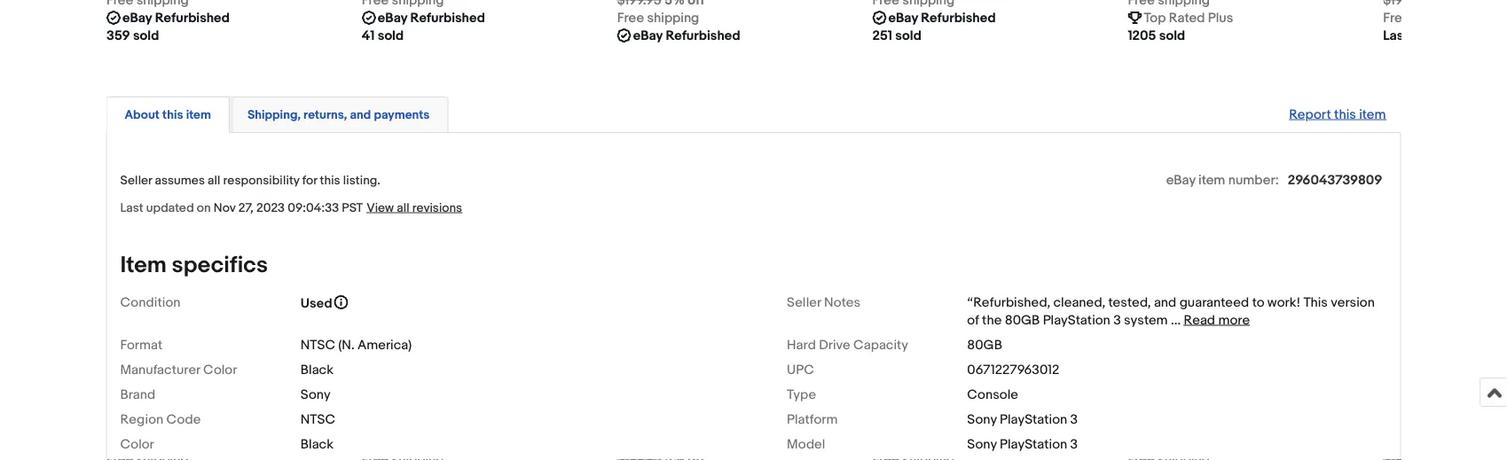Task type: vqa. For each thing, say whether or not it's contained in the screenshot.


Task type: describe. For each thing, give the bounding box(es) containing it.
1205 sold
[[1128, 28, 1185, 44]]

sony for model
[[968, 437, 997, 453]]

payments
[[374, 107, 430, 122]]

read more button
[[1184, 312, 1250, 328]]

drive
[[819, 337, 851, 353]]

ebay refurbished text field for 359 sold
[[122, 9, 229, 27]]

"refurbished, cleaned, tested, and guaranteed to work! this version of the 80gb playstation 3 system ...
[[968, 295, 1375, 328]]

seller notes
[[787, 295, 861, 311]]

report this item
[[1290, 107, 1387, 122]]

1 horizontal spatial all
[[397, 200, 410, 216]]

read
[[1184, 312, 1216, 328]]

27,
[[238, 200, 254, 216]]

nov
[[214, 200, 236, 216]]

tab list containing about this item
[[106, 93, 1402, 133]]

and inside shipping, returns, and payments "button"
[[350, 107, 371, 122]]

hard
[[787, 337, 816, 353]]

condition
[[120, 295, 181, 311]]

tested,
[[1109, 295, 1151, 311]]

work!
[[1268, 295, 1301, 311]]

41
[[361, 28, 374, 44]]

296043739809
[[1288, 172, 1383, 188]]

Top Rated Plus text field
[[1144, 9, 1233, 27]]

version
[[1331, 295, 1375, 311]]

and inside "refurbished, cleaned, tested, and guaranteed to work! this version of the 80gb playstation 3 system ...
[[1154, 295, 1177, 311]]

shipping for free shipping last one
[[1413, 10, 1466, 26]]

359
[[106, 28, 130, 44]]

ebay for 41
[[377, 10, 407, 26]]

manufacturer
[[120, 362, 200, 378]]

updated
[[146, 200, 194, 216]]

ebay left number:
[[1167, 172, 1196, 188]]

black for color
[[301, 437, 334, 453]]

359 sold text field
[[106, 27, 159, 44]]

09:04:33
[[288, 200, 339, 216]]

view
[[367, 200, 394, 216]]

3 for platform
[[1071, 412, 1078, 428]]

shipping for free shipping
[[647, 10, 699, 26]]

2 horizontal spatial ebay refurbished text field
[[633, 27, 740, 44]]

playstation inside "refurbished, cleaned, tested, and guaranteed to work! this version of the 80gb playstation 3 system ...
[[1043, 312, 1111, 328]]

1205
[[1128, 28, 1156, 44]]

playstation for model
[[1000, 437, 1068, 453]]

brand
[[120, 387, 155, 403]]

view all revisions link
[[363, 200, 463, 216]]

console
[[968, 387, 1019, 403]]

0 horizontal spatial all
[[208, 173, 220, 188]]

region
[[120, 412, 164, 428]]

number:
[[1229, 172, 1280, 188]]

ebay refurbished for 41 sold
[[377, 10, 485, 26]]

1 horizontal spatial item
[[1199, 172, 1226, 188]]

80gb inside "refurbished, cleaned, tested, and guaranteed to work! this version of the 80gb playstation 3 system ...
[[1005, 312, 1040, 328]]

about this item button
[[125, 107, 211, 123]]

revisions
[[412, 200, 463, 216]]

responsibility
[[223, 173, 300, 188]]

top rated plus
[[1144, 10, 1233, 26]]

of
[[968, 312, 980, 328]]

rated
[[1169, 10, 1205, 26]]

ntsc (n. america)
[[301, 337, 412, 353]]

about this item
[[125, 107, 211, 122]]

eBay Refurbished text field
[[888, 9, 996, 27]]

refurbished for 251 sold
[[921, 10, 996, 26]]

1 horizontal spatial this
[[320, 173, 340, 188]]

read more
[[1184, 312, 1250, 328]]

report
[[1290, 107, 1332, 122]]

free shipping last one
[[1383, 10, 1466, 44]]

previous price $199.95 5% off text field
[[617, 0, 705, 9]]

ntsc for ntsc
[[301, 412, 335, 428]]

sold for 251 sold
[[895, 28, 921, 44]]

notes
[[824, 295, 861, 311]]

on
[[197, 200, 211, 216]]

sony playstation 3 for platform
[[968, 412, 1078, 428]]

Free shipping text field
[[617, 9, 699, 27]]

ebay refurbished for 251 sold
[[888, 10, 996, 26]]

refurbished for 359 sold
[[155, 10, 229, 26]]

sony playstation 3 for model
[[968, 437, 1078, 453]]

this for about
[[162, 107, 183, 122]]

platform
[[787, 412, 838, 428]]

item
[[120, 252, 167, 279]]

ntsc for ntsc (n. america)
[[301, 337, 335, 353]]

ebay down free shipping text field
[[633, 28, 663, 44]]



Task type: locate. For each thing, give the bounding box(es) containing it.
1 vertical spatial last
[[120, 200, 143, 216]]

this
[[1304, 295, 1328, 311]]

free up last one text field
[[1383, 10, 1410, 26]]

shipping, returns, and payments button
[[247, 107, 430, 123]]

upc
[[787, 362, 815, 378]]

item
[[1360, 107, 1387, 122], [186, 107, 211, 122], [1199, 172, 1226, 188]]

2 free from the left
[[1383, 10, 1410, 26]]

free down previous price $199.95 5% off text field
[[617, 10, 644, 26]]

ebay inside text field
[[888, 10, 918, 26]]

guaranteed
[[1180, 295, 1250, 311]]

0 horizontal spatial free
[[617, 10, 644, 26]]

color
[[203, 362, 237, 378], [120, 437, 154, 453]]

1 horizontal spatial last
[[1383, 28, 1409, 44]]

to
[[1253, 295, 1265, 311]]

0 vertical spatial 80gb
[[1005, 312, 1040, 328]]

sold for 359 sold
[[133, 28, 159, 44]]

Free shipping text field
[[1383, 9, 1466, 27]]

0 vertical spatial playstation
[[1043, 312, 1111, 328]]

None text field
[[106, 0, 188, 9], [1128, 0, 1210, 9], [106, 0, 188, 9], [1128, 0, 1210, 9]]

and
[[350, 107, 371, 122], [1154, 295, 1177, 311]]

1 horizontal spatial free
[[1383, 10, 1410, 26]]

free inside free shipping text field
[[617, 10, 644, 26]]

1 vertical spatial 3
[[1071, 412, 1078, 428]]

seller assumes all responsibility for this listing.
[[120, 173, 381, 188]]

sold
[[133, 28, 159, 44], [377, 28, 403, 44], [895, 28, 921, 44], [1159, 28, 1185, 44]]

2 horizontal spatial this
[[1335, 107, 1357, 122]]

sold right 41
[[377, 28, 403, 44]]

1 vertical spatial color
[[120, 437, 154, 453]]

0 vertical spatial sony playstation 3
[[968, 412, 1078, 428]]

251 sold
[[872, 28, 921, 44]]

refurbished inside text field
[[921, 10, 996, 26]]

sold down rated
[[1159, 28, 1185, 44]]

ntsc
[[301, 337, 335, 353], [301, 412, 335, 428]]

41 sold
[[361, 28, 403, 44]]

1 shipping from the left
[[647, 10, 699, 26]]

1 vertical spatial sony
[[968, 412, 997, 428]]

0 horizontal spatial item
[[186, 107, 211, 122]]

last inside free shipping last one
[[1383, 28, 1409, 44]]

ebay refurbished down free shipping text field
[[633, 28, 740, 44]]

ebay refurbished text field down free shipping
[[633, 27, 740, 44]]

black for manufacturer color
[[301, 362, 334, 378]]

ebay refurbished up 359 sold
[[122, 10, 229, 26]]

free shipping
[[617, 10, 699, 26]]

type
[[787, 387, 817, 403]]

top
[[1144, 10, 1166, 26]]

this right for
[[320, 173, 340, 188]]

item for report this item
[[1360, 107, 1387, 122]]

last left one
[[1383, 28, 1409, 44]]

0 horizontal spatial last
[[120, 200, 143, 216]]

and right the returns,
[[350, 107, 371, 122]]

seller for seller notes
[[787, 295, 821, 311]]

used
[[301, 295, 332, 311]]

seller left notes
[[787, 295, 821, 311]]

0 horizontal spatial this
[[162, 107, 183, 122]]

2 vertical spatial playstation
[[1000, 437, 1068, 453]]

ebay up the 251 sold text box
[[888, 10, 918, 26]]

2 ntsc from the top
[[301, 412, 335, 428]]

free for free shipping last one
[[1383, 10, 1410, 26]]

2 sony playstation 3 from the top
[[968, 437, 1078, 453]]

ebay item number: 296043739809
[[1167, 172, 1383, 188]]

all right 'view'
[[397, 200, 410, 216]]

2 vertical spatial 3
[[1071, 437, 1078, 453]]

item for about this item
[[186, 107, 211, 122]]

0 horizontal spatial color
[[120, 437, 154, 453]]

plus
[[1208, 10, 1233, 26]]

color down region
[[120, 437, 154, 453]]

0 vertical spatial and
[[350, 107, 371, 122]]

0671227963012
[[968, 362, 1060, 378]]

1 horizontal spatial 80gb
[[1005, 312, 1040, 328]]

seller
[[120, 173, 152, 188], [787, 295, 821, 311]]

None text field
[[361, 0, 444, 9], [872, 0, 955, 9], [361, 0, 444, 9], [872, 0, 955, 9]]

1 sold from the left
[[133, 28, 159, 44]]

ebay refurbished for 359 sold
[[122, 10, 229, 26]]

item specifics
[[120, 252, 268, 279]]

last updated on nov 27, 2023 09:04:33 pst view all revisions
[[120, 200, 463, 216]]

1 vertical spatial playstation
[[1000, 412, 1068, 428]]

ebay refurbished
[[122, 10, 229, 26], [377, 10, 485, 26], [888, 10, 996, 26], [633, 28, 740, 44]]

pst
[[342, 200, 363, 216]]

shipping inside text field
[[647, 10, 699, 26]]

0 horizontal spatial 80gb
[[968, 337, 1003, 353]]

1 horizontal spatial seller
[[787, 295, 821, 311]]

sold right the 251
[[895, 28, 921, 44]]

manufacturer color
[[120, 362, 237, 378]]

1 horizontal spatial and
[[1154, 295, 1177, 311]]

shipping
[[647, 10, 699, 26], [1413, 10, 1466, 26]]

black
[[301, 362, 334, 378], [301, 437, 334, 453]]

ebay refurbished text field up "41 sold" in the top of the page
[[377, 9, 485, 27]]

format
[[120, 337, 163, 353]]

1 sony playstation 3 from the top
[[968, 412, 1078, 428]]

refurbished for 41 sold
[[410, 10, 485, 26]]

0 horizontal spatial seller
[[120, 173, 152, 188]]

sold inside text box
[[1159, 28, 1185, 44]]

color right manufacturer
[[203, 362, 237, 378]]

1 vertical spatial sony playstation 3
[[968, 437, 1078, 453]]

1 horizontal spatial shipping
[[1413, 10, 1466, 26]]

1 free from the left
[[617, 10, 644, 26]]

ebay for 359
[[122, 10, 152, 26]]

sold for 1205 sold
[[1159, 28, 1185, 44]]

ebay for 251
[[888, 10, 918, 26]]

refurbished
[[155, 10, 229, 26], [410, 10, 485, 26], [921, 10, 996, 26], [665, 28, 740, 44]]

hard drive capacity
[[787, 337, 909, 353]]

america)
[[358, 337, 412, 353]]

all
[[208, 173, 220, 188], [397, 200, 410, 216]]

0 vertical spatial last
[[1383, 28, 1409, 44]]

2 black from the top
[[301, 437, 334, 453]]

1 vertical spatial seller
[[787, 295, 821, 311]]

returns,
[[304, 107, 347, 122]]

sony playstation 3
[[968, 412, 1078, 428], [968, 437, 1078, 453]]

ntsc left (n.
[[301, 337, 335, 353]]

2 vertical spatial sony
[[968, 437, 997, 453]]

...
[[1171, 312, 1181, 328]]

sold right 359
[[133, 28, 159, 44]]

item right about
[[186, 107, 211, 122]]

playstation for platform
[[1000, 412, 1068, 428]]

ebay refurbished up 251 sold
[[888, 10, 996, 26]]

report this item link
[[1281, 98, 1396, 131]]

80gb down "refurbished,
[[1005, 312, 1040, 328]]

ebay
[[122, 10, 152, 26], [377, 10, 407, 26], [888, 10, 918, 26], [633, 28, 663, 44], [1167, 172, 1196, 188]]

sony
[[301, 387, 331, 403], [968, 412, 997, 428], [968, 437, 997, 453]]

seller up updated
[[120, 173, 152, 188]]

free
[[617, 10, 644, 26], [1383, 10, 1410, 26]]

and up ...
[[1154, 295, 1177, 311]]

one
[[1412, 28, 1434, 44]]

0 vertical spatial sony
[[301, 387, 331, 403]]

shipping,
[[247, 107, 301, 122]]

2 sold from the left
[[377, 28, 403, 44]]

ebay refurbished text field up 359 sold
[[122, 9, 229, 27]]

sony for platform
[[968, 412, 997, 428]]

region code
[[120, 412, 201, 428]]

last left updated
[[120, 200, 143, 216]]

1 black from the top
[[301, 362, 334, 378]]

tab list
[[106, 93, 1402, 133]]

this
[[1335, 107, 1357, 122], [162, 107, 183, 122], [320, 173, 340, 188]]

0 vertical spatial color
[[203, 362, 237, 378]]

shipping inside free shipping last one
[[1413, 10, 1466, 26]]

0 vertical spatial 3
[[1114, 312, 1122, 328]]

0 vertical spatial seller
[[120, 173, 152, 188]]

1 horizontal spatial color
[[203, 362, 237, 378]]

80gb
[[1005, 312, 1040, 328], [968, 337, 1003, 353]]

0 vertical spatial all
[[208, 173, 220, 188]]

more
[[1219, 312, 1250, 328]]

0 vertical spatial black
[[301, 362, 334, 378]]

listing.
[[343, 173, 381, 188]]

251 sold text field
[[872, 27, 921, 44]]

2023
[[256, 200, 285, 216]]

item left number:
[[1199, 172, 1226, 188]]

item inside button
[[186, 107, 211, 122]]

this right about
[[162, 107, 183, 122]]

0 horizontal spatial ebay refurbished text field
[[122, 9, 229, 27]]

model
[[787, 437, 826, 453]]

free inside free shipping last one
[[1383, 10, 1410, 26]]

80gb down the
[[968, 337, 1003, 353]]

4 sold from the left
[[1159, 28, 1185, 44]]

1 vertical spatial ntsc
[[301, 412, 335, 428]]

shipping, returns, and payments
[[247, 107, 430, 122]]

eBay Refurbished text field
[[122, 9, 229, 27], [377, 9, 485, 27], [633, 27, 740, 44]]

1 vertical spatial black
[[301, 437, 334, 453]]

capacity
[[854, 337, 909, 353]]

1 vertical spatial 80gb
[[968, 337, 1003, 353]]

code
[[167, 412, 201, 428]]

251
[[872, 28, 892, 44]]

0 vertical spatial ntsc
[[301, 337, 335, 353]]

system
[[1125, 312, 1168, 328]]

1 ntsc from the top
[[301, 337, 335, 353]]

all up on at the left top
[[208, 173, 220, 188]]

this inside button
[[162, 107, 183, 122]]

3 sold from the left
[[895, 28, 921, 44]]

ntsc down ntsc (n. america) at the left
[[301, 412, 335, 428]]

Last one text field
[[1383, 27, 1434, 44]]

this for report
[[1335, 107, 1357, 122]]

free for free shipping
[[617, 10, 644, 26]]

0 horizontal spatial and
[[350, 107, 371, 122]]

shipping down previous price $199.95 5% off text field
[[647, 10, 699, 26]]

1 vertical spatial all
[[397, 200, 410, 216]]

cleaned,
[[1054, 295, 1106, 311]]

(n.
[[338, 337, 355, 353]]

playstation
[[1043, 312, 1111, 328], [1000, 412, 1068, 428], [1000, 437, 1068, 453]]

2 horizontal spatial item
[[1360, 107, 1387, 122]]

1205 sold text field
[[1128, 27, 1185, 44]]

1 vertical spatial and
[[1154, 295, 1177, 311]]

for
[[302, 173, 317, 188]]

ebay up 41 sold text box
[[377, 10, 407, 26]]

this right report
[[1335, 107, 1357, 122]]

1 horizontal spatial ebay refurbished text field
[[377, 9, 485, 27]]

3 inside "refurbished, cleaned, tested, and guaranteed to work! this version of the 80gb playstation 3 system ...
[[1114, 312, 1122, 328]]

the
[[982, 312, 1002, 328]]

previous price $199.00 19% off text field
[[1383, 0, 1477, 9]]

ebay up 359 sold
[[122, 10, 152, 26]]

specifics
[[172, 252, 268, 279]]

359 sold
[[106, 28, 159, 44]]

assumes
[[155, 173, 205, 188]]

item right report
[[1360, 107, 1387, 122]]

ebay refurbished up 41 sold text box
[[377, 10, 485, 26]]

about
[[125, 107, 160, 122]]

ebay refurbished text field for 41 sold
[[377, 9, 485, 27]]

2 shipping from the left
[[1413, 10, 1466, 26]]

shipping down previous price $199.00 19% off text field
[[1413, 10, 1466, 26]]

sold for 41 sold
[[377, 28, 403, 44]]

0 horizontal spatial shipping
[[647, 10, 699, 26]]

last
[[1383, 28, 1409, 44], [120, 200, 143, 216]]

seller for seller assumes all responsibility for this listing.
[[120, 173, 152, 188]]

3 for model
[[1071, 437, 1078, 453]]

41 sold text field
[[361, 27, 403, 44]]

"refurbished,
[[968, 295, 1051, 311]]



